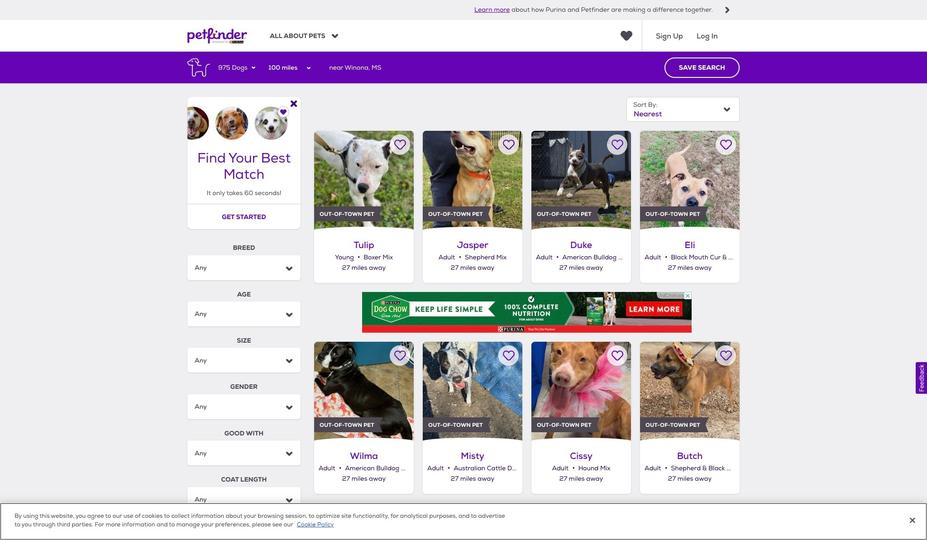 Task type: locate. For each thing, give the bounding box(es) containing it.
tulip, adoptable dog, young female boxer mix, 27 miles away, out-of-town pet. image
[[314, 131, 414, 231]]

petfinder home image
[[187, 20, 247, 52]]

butch , adoptable dog, adult male shepherd & black mouth cur mix, 27 miles away, out-of-town pet. image
[[640, 342, 740, 441]]

advertisement element
[[362, 292, 692, 333]]

main content
[[0, 52, 927, 540]]

eli, adoptable dog, adult male black mouth cur & pit bull terrier mix, 27 miles away, out-of-town pet. image
[[640, 131, 740, 231]]

misty, adoptable dog, adult female australian cattle dog / blue heeler & american bulldog mix, 27 miles away, out-of-town pet. image
[[423, 342, 522, 441]]

privacy alert dialog
[[0, 503, 927, 540]]

tilly, adoptable dog, puppy female australian cattle dog / blue heeler mix, 27 miles away, out-of-town pet. image
[[314, 503, 414, 540]]

emma, adoptable dog, young female pointer & terrier mix, 27 miles away. image
[[531, 503, 631, 540]]

wilma, adoptable dog, adult female american bulldog & cane corso mix, 27 miles away, out-of-town pet. image
[[314, 342, 414, 441]]

jasper , adoptable dog, adult male shepherd mix, 27 miles away, out-of-town pet. image
[[423, 131, 522, 231]]

potential dog matches image
[[187, 97, 301, 140]]



Task type: vqa. For each thing, say whether or not it's contained in the screenshot.
Tulip, adoptable Dog, Young Female Boxer Mix, 27 miles away, Out-of-town pet. image
yes



Task type: describe. For each thing, give the bounding box(es) containing it.
duke, adoptable dog, adult male american bulldog & american staffordshire terrier mix, 27 miles away, out-of-town pet. image
[[531, 131, 631, 231]]

chris, adoptable dog, puppy male hound mix, 27 miles away. image
[[423, 503, 522, 540]]

cissy, adoptable dog, adult female hound mix, 27 miles away, out-of-town pet. image
[[531, 342, 631, 441]]



